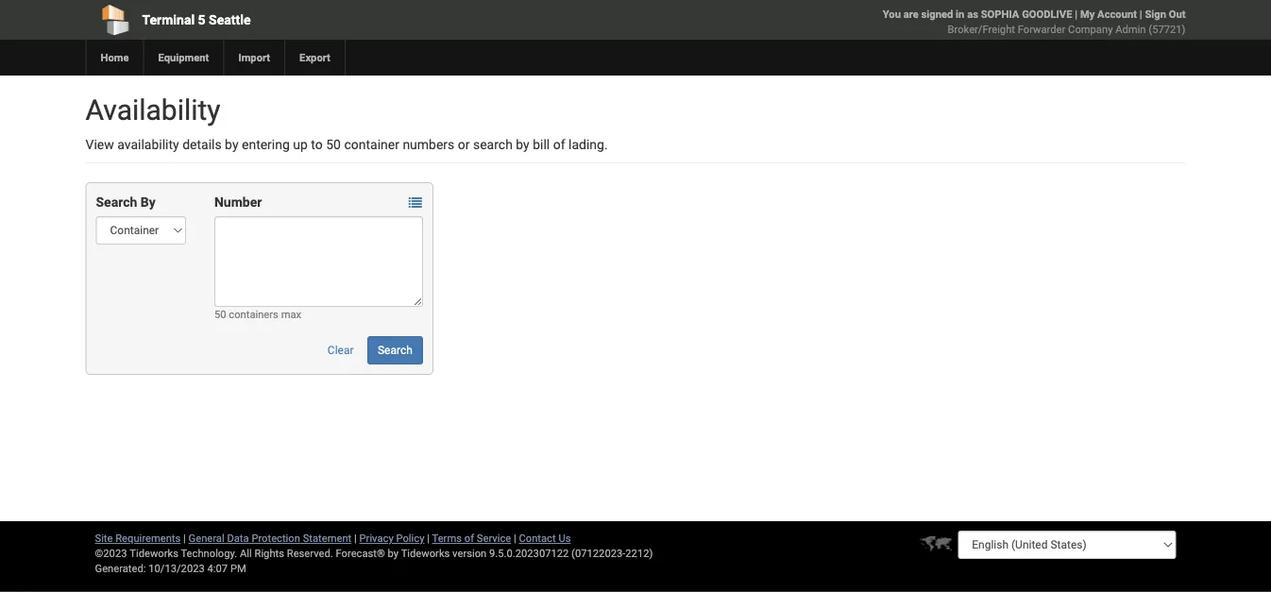 Task type: describe. For each thing, give the bounding box(es) containing it.
availability
[[85, 93, 221, 127]]

search for search by
[[96, 194, 137, 210]]

import
[[238, 51, 270, 64]]

equipment
[[158, 51, 209, 64]]

containers
[[229, 308, 279, 321]]

company
[[1069, 23, 1113, 35]]

| left my
[[1075, 8, 1078, 20]]

signed
[[922, 8, 953, 20]]

clear button
[[317, 336, 364, 365]]

contact
[[519, 532, 556, 545]]

search button
[[367, 336, 423, 365]]

number
[[214, 194, 262, 210]]

clear
[[328, 344, 354, 357]]

view availability details by entering up to 50 container numbers or search by bill of lading.
[[85, 137, 608, 152]]

lading.
[[569, 137, 608, 152]]

import link
[[223, 40, 284, 76]]

in
[[956, 8, 965, 20]]

site requirements link
[[95, 532, 181, 545]]

bill
[[533, 137, 550, 152]]

my
[[1081, 8, 1095, 20]]

broker/freight
[[948, 23, 1016, 35]]

export link
[[284, 40, 345, 76]]

container
[[344, 137, 400, 152]]

you are signed in as sophia goodlive | my account | sign out broker/freight forwarder company admin (57721)
[[883, 8, 1186, 35]]

service
[[477, 532, 511, 545]]

2 horizontal spatial by
[[516, 137, 530, 152]]

data
[[227, 532, 249, 545]]

of inside site requirements | general data protection statement | privacy policy | terms of service | contact us ©2023 tideworks technology. all rights reserved. forecast® by tideworks version 9.5.0.202307122 (07122023-2212) generated: 10/13/2023 4:07 pm
[[465, 532, 474, 545]]

terms of service link
[[432, 532, 511, 545]]

(57721)
[[1149, 23, 1186, 35]]

terminal 5 seattle
[[142, 12, 251, 27]]

search
[[473, 137, 513, 152]]

©2023 tideworks
[[95, 547, 178, 560]]

max
[[281, 308, 301, 321]]

numbers
[[403, 137, 455, 152]]

Number text field
[[214, 216, 423, 307]]

site requirements | general data protection statement | privacy policy | terms of service | contact us ©2023 tideworks technology. all rights reserved. forecast® by tideworks version 9.5.0.202307122 (07122023-2212) generated: 10/13/2023 4:07 pm
[[95, 532, 653, 575]]

technology.
[[181, 547, 237, 560]]

general data protection statement link
[[189, 532, 352, 545]]

| left general
[[183, 532, 186, 545]]

search for search
[[378, 344, 413, 357]]

show list image
[[409, 196, 422, 209]]

by
[[141, 194, 156, 210]]

(07122023-
[[572, 547, 626, 560]]

equipment link
[[143, 40, 223, 76]]

sign
[[1145, 8, 1167, 20]]

statement
[[303, 532, 352, 545]]

seattle
[[209, 12, 251, 27]]

1 horizontal spatial of
[[553, 137, 565, 152]]

50 containers max
[[214, 308, 301, 321]]

by inside site requirements | general data protection statement | privacy policy | terms of service | contact us ©2023 tideworks technology. all rights reserved. forecast® by tideworks version 9.5.0.202307122 (07122023-2212) generated: 10/13/2023 4:07 pm
[[388, 547, 399, 560]]

generated:
[[95, 563, 146, 575]]

search by
[[96, 194, 156, 210]]

| left "sign"
[[1140, 8, 1143, 20]]

out
[[1169, 8, 1186, 20]]

export
[[300, 51, 331, 64]]

to
[[311, 137, 323, 152]]

up
[[293, 137, 308, 152]]



Task type: locate. For each thing, give the bounding box(es) containing it.
10/13/2023
[[149, 563, 205, 575]]

by right 'details'
[[225, 137, 239, 152]]

details
[[182, 137, 222, 152]]

1 horizontal spatial by
[[388, 547, 399, 560]]

1 horizontal spatial 50
[[326, 137, 341, 152]]

protection
[[252, 532, 300, 545]]

9.5.0.202307122
[[489, 547, 569, 560]]

2212)
[[626, 547, 653, 560]]

account
[[1098, 8, 1137, 20]]

as
[[967, 8, 979, 20]]

us
[[559, 532, 571, 545]]

my account link
[[1081, 8, 1137, 20]]

sophia
[[981, 8, 1020, 20]]

0 vertical spatial 50
[[326, 137, 341, 152]]

rights
[[255, 547, 284, 560]]

50 right to at left
[[326, 137, 341, 152]]

privacy
[[359, 532, 394, 545]]

terminal 5 seattle link
[[85, 0, 528, 40]]

by
[[225, 137, 239, 152], [516, 137, 530, 152], [388, 547, 399, 560]]

sign out link
[[1145, 8, 1186, 20]]

search right "clear"
[[378, 344, 413, 357]]

| up "forecast®"
[[354, 532, 357, 545]]

4:07
[[207, 563, 228, 575]]

pm
[[230, 563, 246, 575]]

search
[[96, 194, 137, 210], [378, 344, 413, 357]]

0 horizontal spatial of
[[465, 532, 474, 545]]

version
[[453, 547, 487, 560]]

requirements
[[115, 532, 181, 545]]

forecast®
[[336, 547, 385, 560]]

50
[[326, 137, 341, 152], [214, 308, 226, 321]]

| up "9.5.0.202307122"
[[514, 532, 516, 545]]

search inside button
[[378, 344, 413, 357]]

availability
[[117, 137, 179, 152]]

1 vertical spatial of
[[465, 532, 474, 545]]

0 horizontal spatial 50
[[214, 308, 226, 321]]

home
[[101, 51, 129, 64]]

admin
[[1116, 23, 1146, 35]]

site
[[95, 532, 113, 545]]

are
[[904, 8, 919, 20]]

all
[[240, 547, 252, 560]]

you
[[883, 8, 901, 20]]

5
[[198, 12, 206, 27]]

terminal
[[142, 12, 195, 27]]

or
[[458, 137, 470, 152]]

of up version
[[465, 532, 474, 545]]

0 vertical spatial of
[[553, 137, 565, 152]]

by left bill
[[516, 137, 530, 152]]

privacy policy link
[[359, 532, 425, 545]]

1 horizontal spatial search
[[378, 344, 413, 357]]

0 horizontal spatial search
[[96, 194, 137, 210]]

home link
[[85, 40, 143, 76]]

0 horizontal spatial by
[[225, 137, 239, 152]]

1 vertical spatial 50
[[214, 308, 226, 321]]

entering
[[242, 137, 290, 152]]

tideworks
[[401, 547, 450, 560]]

general
[[189, 532, 225, 545]]

reserved.
[[287, 547, 333, 560]]

| up tideworks
[[427, 532, 430, 545]]

|
[[1075, 8, 1078, 20], [1140, 8, 1143, 20], [183, 532, 186, 545], [354, 532, 357, 545], [427, 532, 430, 545], [514, 532, 516, 545]]

50 left the containers at the left of page
[[214, 308, 226, 321]]

1 vertical spatial search
[[378, 344, 413, 357]]

of
[[553, 137, 565, 152], [465, 532, 474, 545]]

terms
[[432, 532, 462, 545]]

policy
[[396, 532, 425, 545]]

by down privacy policy link
[[388, 547, 399, 560]]

view
[[85, 137, 114, 152]]

goodlive
[[1022, 8, 1073, 20]]

forwarder
[[1018, 23, 1066, 35]]

of right bill
[[553, 137, 565, 152]]

contact us link
[[519, 532, 571, 545]]

search left by
[[96, 194, 137, 210]]

0 vertical spatial search
[[96, 194, 137, 210]]



Task type: vqa. For each thing, say whether or not it's contained in the screenshot.
bottommost "|"
no



